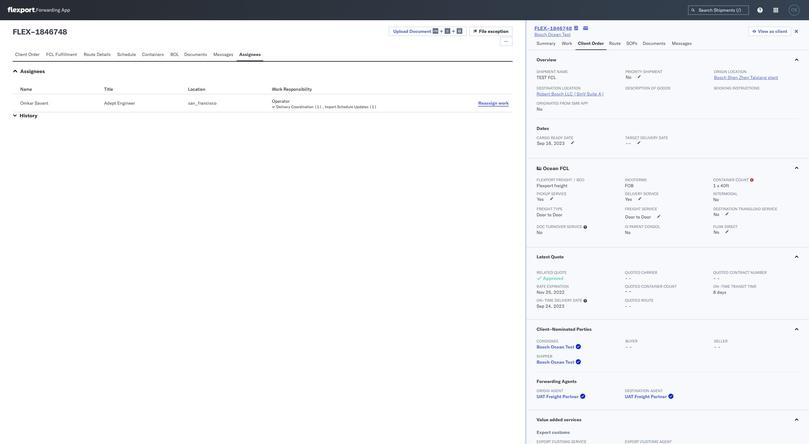 Task type: vqa. For each thing, say whether or not it's contained in the screenshot.
the department
no



Task type: locate. For each thing, give the bounding box(es) containing it.
1 horizontal spatial app
[[581, 101, 589, 106]]

0 vertical spatial app
[[61, 7, 70, 13]]

1 horizontal spatial origin
[[715, 69, 728, 74]]

0 horizontal spatial client order
[[15, 52, 40, 57]]

0 vertical spatial on-
[[714, 284, 722, 289]]

quoted for quoted route - -
[[626, 298, 641, 303]]

service right the transload
[[763, 207, 778, 211]]

0 horizontal spatial location
[[563, 86, 581, 90]]

route left sops
[[610, 40, 621, 46]]

1 vertical spatial app
[[581, 101, 589, 106]]

quoted down quoted carrier - -
[[626, 284, 641, 289]]

service
[[642, 207, 658, 211]]

documents button up overview button
[[641, 38, 670, 50]]

0 horizontal spatial assignees
[[20, 68, 45, 74]]

messages
[[673, 40, 693, 46], [214, 52, 234, 57]]

1 horizontal spatial delivery
[[626, 191, 643, 196]]

2 horizontal spatial fcl
[[560, 165, 570, 171]]

1 vertical spatial assignees
[[20, 68, 45, 74]]

0 horizontal spatial schedule
[[117, 52, 136, 57]]

0 horizontal spatial documents button
[[182, 49, 211, 61]]

bosch down flex-
[[535, 32, 548, 37]]

quoted inside quoted container count - -
[[626, 284, 641, 289]]

1 vertical spatial 2023
[[554, 303, 565, 309]]

client order right work button
[[579, 40, 605, 46]]

yes down 'fob'
[[626, 196, 633, 202]]

uat freight partner down origin agent
[[537, 394, 579, 400]]

assignees button
[[237, 49, 264, 61], [20, 68, 45, 74]]

1 vertical spatial flexport
[[537, 183, 554, 189]]

no down priority
[[626, 74, 632, 80]]

bosch up booking
[[715, 75, 727, 80]]

to down freight service
[[637, 214, 641, 220]]

documents right bol button
[[184, 52, 207, 57]]

origin up booking
[[715, 69, 728, 74]]

test down client-nominated parties
[[566, 344, 575, 350]]

flex
[[13, 27, 31, 36]]

documents
[[643, 40, 666, 46], [184, 52, 207, 57]]

dates
[[537, 126, 550, 131]]

partner for destination agent
[[652, 394, 668, 400]]

location for zhen
[[729, 69, 747, 74]]

uat down origin agent
[[537, 394, 546, 400]]

freight
[[557, 177, 573, 182], [555, 183, 568, 189]]

target delivery date
[[626, 135, 669, 140]]

0 horizontal spatial uat freight partner
[[537, 394, 579, 400]]

coordination
[[292, 104, 314, 109]]

pickup service
[[537, 191, 567, 196]]

2 uat from the left
[[626, 394, 634, 400]]

fcl up flexport freight / bco flexport freight
[[560, 165, 570, 171]]

0 horizontal spatial client order button
[[13, 49, 44, 61]]

0 vertical spatial documents
[[643, 40, 666, 46]]

cargo ready date
[[537, 135, 574, 140]]

name right shipment
[[557, 69, 569, 74]]

forwarding up flex - 1846748
[[36, 7, 60, 13]]

0 horizontal spatial app
[[61, 7, 70, 13]]

uat down destination agent
[[626, 394, 634, 400]]

0 vertical spatial assignees button
[[237, 49, 264, 61]]

freight left /
[[557, 177, 573, 182]]

1 yes from the left
[[538, 196, 544, 202]]

history
[[20, 112, 37, 119]]

0 vertical spatial origin
[[715, 69, 728, 74]]

flexport freight / bco flexport freight
[[537, 177, 585, 189]]

uat freight partner link down origin agent
[[537, 394, 587, 400]]

no
[[626, 74, 632, 80], [537, 106, 543, 112], [714, 197, 720, 202], [714, 212, 720, 217], [714, 229, 720, 235], [537, 230, 543, 235], [626, 230, 631, 235]]

2 yes from the left
[[626, 196, 633, 202]]

2 vertical spatial bosch ocean test link
[[537, 359, 583, 365]]

test for consignee
[[566, 344, 575, 350]]

0 vertical spatial delivery
[[641, 135, 659, 140]]

1 uat from the left
[[537, 394, 546, 400]]

freight up pickup service
[[555, 183, 568, 189]]

forwarding for forwarding agents
[[537, 379, 561, 384]]

fcl left fulfillment
[[46, 52, 54, 57]]

0 vertical spatial messages
[[673, 40, 693, 46]]

services
[[565, 417, 582, 423]]

bosch ocean test link up summary
[[535, 31, 571, 38]]

forwarding up origin agent
[[537, 379, 561, 384]]

os button
[[788, 3, 802, 17]]

1 horizontal spatial client
[[579, 40, 591, 46]]

messages for rightmost messages button
[[673, 40, 693, 46]]

shipment name test fcl
[[537, 69, 569, 80]]

sops button
[[625, 38, 641, 50]]

bosch ocean test link down shipper
[[537, 359, 583, 365]]

delivery
[[641, 135, 659, 140], [555, 298, 573, 303]]

partner down destination agent
[[652, 394, 668, 400]]

time right transit
[[749, 284, 757, 289]]

on-time delivery date
[[537, 298, 583, 303]]

1 vertical spatial route
[[84, 52, 96, 57]]

no down intermodal at the right
[[714, 197, 720, 202]]

1 horizontal spatial (1)
[[370, 104, 377, 109]]

1 horizontal spatial fcl
[[549, 75, 557, 80]]

upload document button
[[389, 27, 467, 36]]

door
[[537, 212, 547, 218], [553, 212, 563, 218], [626, 214, 636, 220], [642, 214, 652, 220]]

0 vertical spatial forwarding
[[36, 7, 60, 13]]

bosch left llc
[[552, 91, 564, 97]]

uat freight partner for origin
[[537, 394, 579, 400]]

0 horizontal spatial forwarding
[[36, 7, 60, 13]]

uat freight partner for destination
[[626, 394, 668, 400]]

1 flexport from the top
[[537, 177, 556, 182]]

days
[[718, 289, 727, 295]]

0 vertical spatial route
[[610, 40, 621, 46]]

bosch ocean test down consignee
[[537, 344, 575, 350]]

work up operator on the top of page
[[272, 86, 283, 92]]

savant
[[35, 100, 48, 106]]

time up 24,
[[545, 298, 554, 303]]

origin inside origin location bosch shen zhen taixiang plant
[[715, 69, 728, 74]]

location
[[729, 69, 747, 74], [563, 86, 581, 90]]

quoted for quoted container count - -
[[626, 284, 641, 289]]

agent down forwarding agents
[[551, 389, 564, 393]]

0 vertical spatial name
[[557, 69, 569, 74]]

export
[[537, 430, 551, 435]]

sep left 24,
[[537, 303, 545, 309]]

quoted for quoted carrier - -
[[626, 270, 641, 275]]

1 horizontal spatial name
[[557, 69, 569, 74]]

of
[[652, 86, 657, 90]]

incoterms
[[626, 177, 647, 182]]

freight left "type"
[[537, 207, 553, 211]]

client order button
[[576, 38, 607, 50], [13, 49, 44, 61]]

freight service
[[626, 207, 658, 211]]

delivery for delivery coordination                (1)            , import schedule updates                (1)
[[277, 104, 291, 109]]

1 vertical spatial destination
[[714, 207, 738, 211]]

0 horizontal spatial (1)
[[315, 104, 322, 109]]

0 vertical spatial count
[[736, 177, 750, 182]]

1 vertical spatial delivery
[[626, 191, 643, 196]]

shipment
[[537, 69, 556, 74]]

1 horizontal spatial documents button
[[641, 38, 670, 50]]

0 horizontal spatial uat freight partner link
[[537, 394, 587, 400]]

yes for delivery
[[626, 196, 633, 202]]

2 vertical spatial destination
[[626, 389, 650, 393]]

on- for on-time transit time 8 days
[[714, 284, 722, 289]]

delivery down 2022
[[555, 298, 573, 303]]

agent for origin agent
[[551, 389, 564, 393]]

1 vertical spatial messages
[[214, 52, 234, 57]]

parties
[[577, 327, 592, 332]]

quoted left route on the bottom
[[626, 298, 641, 303]]

bosch ocean test link for consignee
[[537, 344, 583, 350]]

yes down pickup
[[538, 196, 544, 202]]

incoterms fob
[[626, 177, 647, 189]]

1 horizontal spatial client order
[[579, 40, 605, 46]]

client for rightmost client order button
[[579, 40, 591, 46]]

on- inside on-time transit time 8 days
[[714, 284, 722, 289]]

location up "shen"
[[729, 69, 747, 74]]

2 uat freight partner link from the left
[[626, 394, 676, 400]]

related
[[537, 270, 554, 275]]

robert
[[537, 91, 551, 97]]

fcl down shipment
[[549, 75, 557, 80]]

llc
[[566, 91, 573, 97]]

date for --
[[660, 135, 669, 140]]

quoted
[[626, 270, 641, 275], [714, 270, 729, 275], [626, 284, 641, 289], [626, 298, 641, 303]]

0 vertical spatial location
[[729, 69, 747, 74]]

1 vertical spatial fcl
[[549, 75, 557, 80]]

0 horizontal spatial fcl
[[46, 52, 54, 57]]

0 vertical spatial schedule
[[117, 52, 136, 57]]

0 vertical spatial fcl
[[46, 52, 54, 57]]

client
[[579, 40, 591, 46], [15, 52, 27, 57]]

0 horizontal spatial yes
[[538, 196, 544, 202]]

bosch inside origin location bosch shen zhen taixiang plant
[[715, 75, 727, 80]]

to up the turnover
[[548, 212, 552, 218]]

1 vertical spatial count
[[664, 284, 677, 289]]

os
[[792, 8, 798, 12]]

0 horizontal spatial client
[[15, 52, 27, 57]]

value added services button
[[527, 410, 810, 429]]

0 horizontal spatial order
[[28, 52, 40, 57]]

0 horizontal spatial messages
[[214, 52, 234, 57]]

route left details
[[84, 52, 96, 57]]

uat freight partner link down destination agent
[[626, 394, 676, 400]]

sep for sep 24, 2023
[[537, 303, 545, 309]]

work inside button
[[562, 40, 573, 46]]

delivery right target
[[641, 135, 659, 140]]

order left route button
[[592, 40, 605, 46]]

1846748 up work button
[[551, 25, 573, 31]]

quote
[[555, 270, 567, 275]]

origin
[[715, 69, 728, 74], [537, 389, 550, 393]]

on-time transit time 8 days
[[714, 284, 757, 295]]

0 vertical spatial client
[[579, 40, 591, 46]]

containers
[[142, 52, 164, 57]]

bosch ocean test link down consignee
[[537, 344, 583, 350]]

1 vertical spatial client
[[15, 52, 27, 57]]

delivery
[[277, 104, 291, 109], [626, 191, 643, 196]]

goods
[[658, 86, 671, 90]]

quoted inside quoted carrier - -
[[626, 270, 641, 275]]

delivery inside 'delivery coordination                (1)            , import schedule updates                (1)' button
[[277, 104, 291, 109]]

uat freight partner down destination agent
[[626, 394, 668, 400]]

no down originates
[[537, 106, 543, 112]]

door down "type"
[[553, 212, 563, 218]]

test up agents
[[566, 359, 575, 365]]

1 horizontal spatial time
[[722, 284, 731, 289]]

1 horizontal spatial uat freight partner link
[[626, 394, 676, 400]]

2022
[[554, 289, 565, 295]]

partner down agents
[[563, 394, 579, 400]]

messages button
[[670, 38, 696, 50], [211, 49, 237, 61]]

work right summary button
[[562, 40, 573, 46]]

0 horizontal spatial 1846748
[[35, 27, 67, 36]]

bosch ocean test down shipper
[[537, 359, 575, 365]]

partner
[[563, 394, 579, 400], [652, 394, 668, 400]]

0 horizontal spatial partner
[[563, 394, 579, 400]]

1 vertical spatial assignees button
[[20, 68, 45, 74]]

1 vertical spatial work
[[272, 86, 283, 92]]

0 horizontal spatial delivery
[[277, 104, 291, 109]]

name up omkar
[[20, 86, 32, 92]]

ocean up flexport freight / bco flexport freight
[[544, 165, 559, 171]]

latest
[[537, 254, 551, 260]]

location inside destination location robert bosch llc (smv suite a)
[[563, 86, 581, 90]]

(1) left ,
[[315, 104, 322, 109]]

0 vertical spatial bosch ocean test
[[535, 32, 571, 37]]

1 vertical spatial schedule
[[338, 104, 354, 109]]

1 partner from the left
[[563, 394, 579, 400]]

1 horizontal spatial forwarding
[[537, 379, 561, 384]]

uat freight partner link for origin
[[537, 394, 587, 400]]

0 vertical spatial work
[[562, 40, 573, 46]]

2023 for sep 24, 2023
[[554, 303, 565, 309]]

documents up overview button
[[643, 40, 666, 46]]

location inside origin location bosch shen zhen taixiang plant
[[729, 69, 747, 74]]

0 horizontal spatial route
[[84, 52, 96, 57]]

quoted inside the quoted contract number - - rate expiration nov 25, 2022
[[714, 270, 729, 275]]

quoted inside quoted route - -
[[626, 298, 641, 303]]

1 uat freight partner link from the left
[[537, 394, 587, 400]]

1 horizontal spatial 1846748
[[551, 25, 573, 31]]

1 vertical spatial freight
[[555, 183, 568, 189]]

quoted left carrier
[[626, 270, 641, 275]]

bosch
[[535, 32, 548, 37], [715, 75, 727, 80], [552, 91, 564, 97], [537, 344, 550, 350], [537, 359, 550, 365]]

service down flexport freight / bco flexport freight
[[552, 191, 567, 196]]

0 horizontal spatial agent
[[551, 389, 564, 393]]

2023 down ready
[[554, 140, 565, 146]]

no inside 'is parent consol no'
[[626, 230, 631, 235]]

1 horizontal spatial uat
[[626, 394, 634, 400]]

2 agent from the left
[[651, 389, 664, 393]]

seller - -
[[715, 339, 728, 350]]

location for llc
[[563, 86, 581, 90]]

client down flex
[[15, 52, 27, 57]]

origin down forwarding agents
[[537, 389, 550, 393]]

quoted left contract
[[714, 270, 729, 275]]

0 horizontal spatial documents
[[184, 52, 207, 57]]

on- down nov
[[537, 298, 545, 303]]

ready
[[551, 135, 564, 140]]

0 horizontal spatial to
[[548, 212, 552, 218]]

quoted carrier - -
[[626, 270, 658, 281]]

freight up door to door
[[626, 207, 642, 211]]

test up work button
[[563, 32, 571, 37]]

schedule right import
[[338, 104, 354, 109]]

no inside originates from smb app no
[[537, 106, 543, 112]]

freight
[[537, 207, 553, 211], [626, 207, 642, 211], [547, 394, 562, 400], [635, 394, 650, 400]]

2 vertical spatial fcl
[[560, 165, 570, 171]]

work for work responsibility
[[272, 86, 283, 92]]

0 vertical spatial bosch ocean test link
[[535, 31, 571, 38]]

value added services
[[537, 417, 582, 423]]

order
[[592, 40, 605, 46], [28, 52, 40, 57]]

client right work button
[[579, 40, 591, 46]]

1 vertical spatial client order
[[15, 52, 40, 57]]

1 vertical spatial forwarding
[[537, 379, 561, 384]]

1 horizontal spatial messages button
[[670, 38, 696, 50]]

2 partner from the left
[[652, 394, 668, 400]]

(1) right updates at the top of the page
[[370, 104, 377, 109]]

type
[[554, 207, 563, 211]]

location up robert bosch llc (smv suite a) link
[[563, 86, 581, 90]]

delivery down operator on the top of page
[[277, 104, 291, 109]]

order down flex - 1846748
[[28, 52, 40, 57]]

0 horizontal spatial on-
[[537, 298, 545, 303]]

sep down cargo
[[538, 140, 545, 146]]

containers button
[[140, 49, 168, 61]]

route for route
[[610, 40, 621, 46]]

work button
[[560, 38, 576, 50]]

direct
[[725, 224, 739, 229]]

2 flexport from the top
[[537, 183, 554, 189]]

1 horizontal spatial work
[[562, 40, 573, 46]]

sep
[[538, 140, 545, 146], [537, 303, 545, 309]]

uat freight partner link
[[537, 394, 587, 400], [626, 394, 676, 400]]

1 horizontal spatial on-
[[714, 284, 722, 289]]

24,
[[546, 303, 553, 309]]

1 horizontal spatial uat freight partner
[[626, 394, 668, 400]]

date for sep 16, 2023
[[565, 135, 574, 140]]

1 horizontal spatial documents
[[643, 40, 666, 46]]

destination inside destination location robert bosch llc (smv suite a)
[[537, 86, 562, 90]]

1 vertical spatial delivery
[[555, 298, 573, 303]]

0 horizontal spatial count
[[664, 284, 677, 289]]

1846748
[[551, 25, 573, 31], [35, 27, 67, 36]]

1 horizontal spatial partner
[[652, 394, 668, 400]]

agent up 'value added services' button
[[651, 389, 664, 393]]

door up doc
[[537, 212, 547, 218]]

1 horizontal spatial yes
[[626, 196, 633, 202]]

reassign
[[479, 100, 498, 106]]

overview
[[537, 57, 557, 63]]

route inside route button
[[610, 40, 621, 46]]

0 horizontal spatial work
[[272, 86, 283, 92]]

test for shipper
[[566, 359, 575, 365]]

0 vertical spatial freight
[[557, 177, 573, 182]]

1 vertical spatial sep
[[537, 303, 545, 309]]

on- up 8
[[714, 284, 722, 289]]

time
[[722, 284, 731, 289], [749, 284, 757, 289], [545, 298, 554, 303]]

bosch ocean test down 'flex-1846748'
[[535, 32, 571, 37]]

no down flow
[[714, 229, 720, 235]]

documents button right bol
[[182, 49, 211, 61]]

uat freight partner
[[537, 394, 579, 400], [626, 394, 668, 400]]

time up days
[[722, 284, 731, 289]]

/
[[574, 177, 576, 182]]

client order down flex
[[15, 52, 40, 57]]

1 agent from the left
[[551, 389, 564, 393]]

no down is
[[626, 230, 631, 235]]

uat for destination
[[626, 394, 634, 400]]

schedule right details
[[117, 52, 136, 57]]

2 uat freight partner from the left
[[626, 394, 668, 400]]

delivery down 'fob'
[[626, 191, 643, 196]]

1 uat freight partner from the left
[[537, 394, 579, 400]]

2023 down on-time delivery date
[[554, 303, 565, 309]]

2 vertical spatial test
[[566, 359, 575, 365]]

route inside route details button
[[84, 52, 96, 57]]

service right the turnover
[[567, 224, 583, 229]]

responsibility
[[284, 86, 312, 92]]

0 vertical spatial assignees
[[239, 52, 261, 57]]

1 horizontal spatial location
[[729, 69, 747, 74]]

bosch inside destination location robert bosch llc (smv suite a)
[[552, 91, 564, 97]]



Task type: describe. For each thing, give the bounding box(es) containing it.
client for client order button to the left
[[15, 52, 27, 57]]

forwarding app
[[36, 7, 70, 13]]

40ft
[[721, 183, 730, 189]]

1
[[714, 183, 717, 189]]

0 horizontal spatial delivery
[[555, 298, 573, 303]]

0 vertical spatial test
[[563, 32, 571, 37]]

partner for origin agent
[[563, 394, 579, 400]]

operator
[[272, 98, 290, 104]]

16,
[[546, 140, 553, 146]]

time for on-time transit time 8 days
[[722, 284, 731, 289]]

bol
[[171, 52, 179, 57]]

ocean down 'flex-1846748'
[[549, 32, 562, 37]]

reassign work
[[479, 100, 509, 106]]

intermodal no
[[714, 191, 738, 202]]

no inside intermodal no
[[714, 197, 720, 202]]

quoted for quoted contract number - - rate expiration nov 25, 2022
[[714, 270, 729, 275]]

flow
[[714, 224, 724, 229]]

bosch ocean test for shipper
[[537, 359, 575, 365]]

container
[[642, 284, 663, 289]]

destination transload service
[[714, 207, 778, 211]]

intermodal
[[714, 191, 738, 196]]

origin location bosch shen zhen taixiang plant
[[715, 69, 779, 80]]

8
[[714, 289, 717, 295]]

originates
[[537, 101, 559, 106]]

flex-1846748 link
[[535, 25, 573, 31]]

route button
[[607, 38, 625, 50]]

flex-1846748
[[535, 25, 573, 31]]

2 (1) from the left
[[370, 104, 377, 109]]

client-nominated parties button
[[527, 320, 810, 339]]

app inside originates from smb app no
[[581, 101, 589, 106]]

yes for pickup
[[538, 196, 544, 202]]

Search Shipments (/) text field
[[689, 5, 750, 15]]

shen
[[728, 75, 739, 80]]

client-nominated parties
[[537, 327, 592, 332]]

delivery coordination                (1)            , import schedule updates                (1)
[[277, 104, 377, 109]]

flow direct
[[714, 224, 739, 229]]

uat freight partner link for destination
[[626, 394, 676, 400]]

(smv
[[574, 91, 586, 97]]

2 horizontal spatial time
[[749, 284, 757, 289]]

added
[[550, 417, 563, 423]]

forwarding app link
[[8, 7, 70, 13]]

door down service
[[642, 214, 652, 220]]

origin for origin agent
[[537, 389, 550, 393]]

door up is
[[626, 214, 636, 220]]

cargo
[[537, 135, 550, 140]]

fcl inside button
[[46, 52, 54, 57]]

agents
[[562, 379, 577, 384]]

value
[[537, 417, 549, 423]]

freight inside freight type door to door
[[537, 207, 553, 211]]

flex - 1846748
[[13, 27, 67, 36]]

expiration
[[548, 284, 569, 289]]

destination for service
[[714, 207, 738, 211]]

destination for robert
[[537, 86, 562, 90]]

booking
[[715, 86, 732, 90]]

buyer
[[626, 339, 638, 344]]

1 (1) from the left
[[315, 104, 322, 109]]

1 horizontal spatial destination
[[626, 389, 650, 393]]

bosch ocean test link for shipper
[[537, 359, 583, 365]]

ocean inside ocean fcl button
[[544, 165, 559, 171]]

forwarding for forwarding app
[[36, 7, 60, 13]]

omkar savant
[[20, 100, 48, 106]]

ocean down shipper
[[551, 359, 565, 365]]

schedule button
[[115, 49, 140, 61]]

no up flow
[[714, 212, 720, 217]]

no down doc
[[537, 230, 543, 235]]

omkar
[[20, 100, 34, 106]]

ocean fcl button
[[527, 159, 810, 177]]

work for work
[[562, 40, 573, 46]]

view
[[759, 28, 769, 34]]

,
[[323, 104, 324, 109]]

sep for sep 16, 2023
[[538, 140, 545, 146]]

history button
[[20, 112, 37, 119]]

bco
[[577, 177, 585, 182]]

1 horizontal spatial delivery
[[641, 135, 659, 140]]

consol
[[645, 224, 661, 229]]

bosch down consignee
[[537, 344, 550, 350]]

agent for destination agent
[[651, 389, 664, 393]]

service up service
[[644, 191, 659, 196]]

1 horizontal spatial assignees button
[[237, 49, 264, 61]]

freight type door to door
[[537, 207, 563, 218]]

work
[[499, 100, 509, 106]]

quoted contract number - - rate expiration nov 25, 2022
[[537, 270, 768, 295]]

1 vertical spatial name
[[20, 86, 32, 92]]

adept
[[104, 100, 116, 106]]

shipment
[[644, 69, 663, 74]]

is
[[626, 224, 629, 229]]

count inside quoted container count - -
[[664, 284, 677, 289]]

export customs
[[537, 430, 570, 435]]

on- for on-time delivery date
[[537, 298, 545, 303]]

x
[[718, 183, 720, 189]]

from
[[560, 101, 571, 106]]

route for route details
[[84, 52, 96, 57]]

1 horizontal spatial to
[[637, 214, 641, 220]]

route details button
[[81, 49, 115, 61]]

ocean down consignee
[[551, 344, 565, 350]]

freight down origin agent
[[547, 394, 562, 400]]

messages for leftmost messages button
[[214, 52, 234, 57]]

1 horizontal spatial count
[[736, 177, 750, 182]]

fcl inside button
[[560, 165, 570, 171]]

1 horizontal spatial client order button
[[576, 38, 607, 50]]

consignee
[[537, 339, 559, 344]]

quoted route - -
[[626, 298, 654, 309]]

file exception
[[480, 28, 509, 34]]

title
[[104, 86, 113, 92]]

zhen
[[740, 75, 750, 80]]

flex-
[[535, 25, 551, 31]]

uat for origin
[[537, 394, 546, 400]]

order for client order button to the left
[[28, 52, 40, 57]]

0 horizontal spatial messages button
[[211, 49, 237, 61]]

taixiang
[[751, 75, 768, 80]]

view as client button
[[749, 27, 792, 36]]

reassign work button
[[475, 98, 513, 108]]

time for on-time delivery date
[[545, 298, 554, 303]]

app inside "forwarding app" link
[[61, 7, 70, 13]]

fulfillment
[[55, 52, 77, 57]]

seller
[[715, 339, 728, 344]]

carrier
[[642, 270, 658, 275]]

1 horizontal spatial schedule
[[338, 104, 354, 109]]

0 vertical spatial client order
[[579, 40, 605, 46]]

overview button
[[527, 50, 810, 69]]

forwarding agents
[[537, 379, 577, 384]]

upload
[[394, 28, 409, 34]]

flexport. image
[[8, 7, 36, 13]]

fcl inside shipment name test fcl
[[549, 75, 557, 80]]

destination agent
[[626, 389, 664, 393]]

name inside shipment name test fcl
[[557, 69, 569, 74]]

smb
[[572, 101, 580, 106]]

nominated
[[553, 327, 576, 332]]

fcl fulfillment
[[46, 52, 77, 57]]

freight down destination agent
[[635, 394, 650, 400]]

sep 24, 2023
[[537, 303, 565, 309]]

bosch down shipper
[[537, 359, 550, 365]]

to inside freight type door to door
[[548, 212, 552, 218]]

contract
[[730, 270, 750, 275]]

quoted container count - -
[[626, 284, 677, 294]]

bosch ocean test for consignee
[[537, 344, 575, 350]]

buyer - -
[[626, 339, 638, 350]]

--
[[626, 140, 632, 146]]

fcl fulfillment button
[[44, 49, 81, 61]]

order for rightmost client order button
[[592, 40, 605, 46]]

customs
[[553, 430, 570, 435]]

delivery for delivery service
[[626, 191, 643, 196]]

summary button
[[535, 38, 560, 50]]

parent
[[630, 224, 644, 229]]

location
[[188, 86, 206, 92]]

assignees inside button
[[239, 52, 261, 57]]

as
[[770, 28, 775, 34]]

delivery coordination                (1)            , import schedule updates                (1) button
[[272, 104, 467, 109]]

container count
[[714, 177, 750, 182]]

origin for origin location bosch shen zhen taixiang plant
[[715, 69, 728, 74]]

2023 for sep 16, 2023
[[554, 140, 565, 146]]



